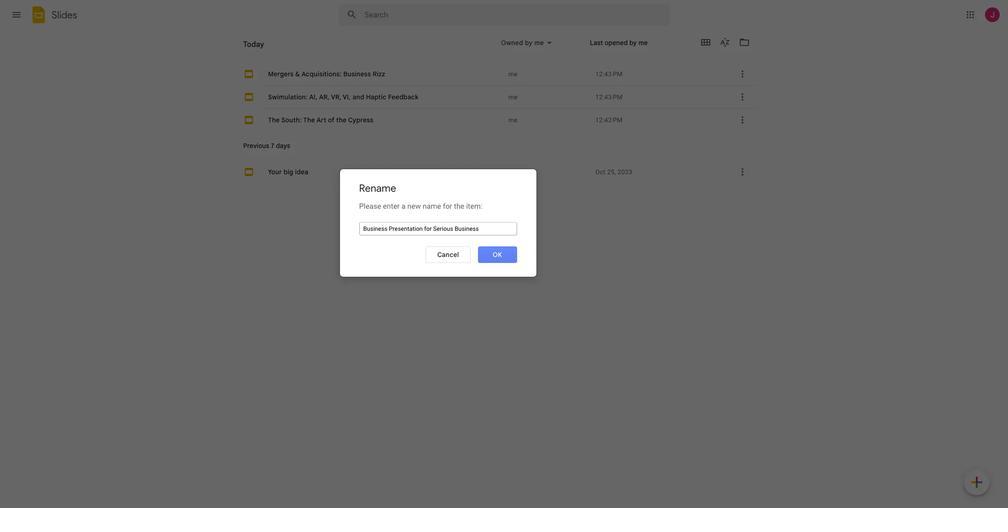 Task type: vqa. For each thing, say whether or not it's contained in the screenshot.
Your Big Idea
yes



Task type: describe. For each thing, give the bounding box(es) containing it.
1 horizontal spatial by
[[629, 39, 637, 47]]

vr,
[[331, 93, 341, 101]]

swimulation:
[[268, 93, 308, 101]]

previous
[[243, 142, 269, 150]]

for
[[443, 202, 452, 211]]

ok button
[[478, 247, 517, 263]]

search image
[[343, 6, 361, 24]]

0 horizontal spatial opened
[[548, 44, 571, 52]]

cancel button
[[426, 247, 471, 263]]

owned by me element for of
[[508, 115, 588, 124]]

haptic
[[366, 93, 386, 101]]

slides
[[52, 9, 77, 21]]

the south: the art of the cypress option
[[236, 0, 772, 508]]

me for mergers & acquisitions: business rizz
[[508, 70, 518, 78]]

the inside rename dialog
[[454, 202, 464, 211]]

idea
[[295, 168, 308, 176]]

2 the from the left
[[303, 116, 315, 124]]

today heading
[[236, 29, 481, 59]]

ar,
[[319, 93, 330, 101]]

days
[[276, 142, 290, 150]]

owned by me element inside your big idea option
[[508, 167, 588, 176]]

vi,
[[343, 93, 351, 101]]

create new presentation image
[[964, 470, 990, 497]]

me for your big idea
[[508, 168, 518, 176]]

art
[[317, 116, 326, 124]]

swimulation: ai, ar, vr, vi, and haptic feedback option
[[236, 0, 772, 508]]

your big idea option
[[236, 0, 772, 508]]

ai,
[[309, 93, 318, 101]]

rename dialog
[[339, 169, 537, 277]]

cypress
[[348, 116, 374, 124]]

0 horizontal spatial last
[[533, 44, 546, 52]]

me for swimulation: ai, ar, vr, vi, and haptic feedback
[[508, 93, 518, 101]]

please enter a new name for the item:
[[359, 202, 483, 211]]

new
[[407, 202, 421, 211]]

last opened by me 12:43 pm element for mergers & acquisitions: business rizz
[[595, 69, 723, 78]]

big
[[284, 168, 293, 176]]

list box containing mergers & acquisitions: business rizz
[[236, 0, 772, 508]]

owned by me element for vi,
[[508, 92, 588, 101]]

south:
[[281, 116, 302, 124]]

oct 25, 2023
[[595, 168, 633, 176]]

12:42 pm
[[595, 116, 623, 124]]

7
[[271, 142, 274, 150]]

1 horizontal spatial opened
[[605, 39, 628, 47]]

the south: the art of the cypress
[[268, 116, 374, 124]]

12:43 pm for swimulation: ai, ar, vr, vi, and haptic feedback
[[595, 93, 623, 101]]

name
[[423, 202, 441, 211]]

rename
[[359, 182, 396, 195]]



Task type: locate. For each thing, give the bounding box(es) containing it.
25,
[[607, 168, 616, 176]]

feedback
[[388, 93, 419, 101]]

owned by me element
[[508, 69, 588, 78], [508, 92, 588, 101], [508, 115, 588, 124], [508, 167, 588, 176]]

today inside heading
[[243, 40, 264, 49]]

4 owned by me element from the top
[[508, 167, 588, 176]]

me inside the south: the art of the cypress option
[[508, 116, 518, 124]]

me
[[639, 39, 648, 47], [582, 44, 591, 52], [508, 70, 518, 78], [508, 93, 518, 101], [508, 116, 518, 124], [508, 168, 518, 176]]

None search field
[[338, 4, 670, 26]]

2 owned by me element from the top
[[508, 92, 588, 101]]

mergers & acquisitions: business rizz option
[[236, 25, 756, 508]]

owned by me element inside swimulation: ai, ar, vr, vi, and haptic feedback option
[[508, 92, 588, 101]]

12:43 pm
[[595, 70, 623, 78], [595, 93, 623, 101]]

last opened by me 12:43 pm element
[[595, 69, 723, 78], [595, 92, 723, 101]]

your
[[268, 168, 282, 176]]

0 horizontal spatial the
[[336, 116, 347, 124]]

oct
[[595, 168, 606, 176]]

please
[[359, 202, 381, 211]]

previous 7 days
[[243, 142, 290, 150]]

1 today from the top
[[243, 40, 264, 49]]

rename heading
[[359, 182, 396, 195]]

last
[[590, 39, 603, 47], [533, 44, 546, 52]]

2023
[[618, 168, 633, 176]]

&
[[295, 70, 300, 78]]

the
[[336, 116, 347, 124], [454, 202, 464, 211]]

last opened by me oct 25, 2023 element
[[595, 167, 723, 176]]

me inside your big idea option
[[508, 168, 518, 176]]

1 vertical spatial 12:43 pm
[[595, 93, 623, 101]]

and
[[353, 93, 364, 101]]

0 vertical spatial 12:43 pm
[[595, 70, 623, 78]]

mergers & acquisitions: business rizz
[[268, 70, 385, 78]]

the right of at the left top
[[336, 116, 347, 124]]

today
[[243, 40, 264, 49], [243, 44, 262, 52]]

me for the south: the art of the cypress
[[508, 116, 518, 124]]

1 last opened by me 12:43 pm element from the top
[[595, 69, 723, 78]]

12:43 pm inside swimulation: ai, ar, vr, vi, and haptic feedback option
[[595, 93, 623, 101]]

1 horizontal spatial the
[[303, 116, 315, 124]]

swimulation: ai, ar, vr, vi, and haptic feedback
[[268, 93, 419, 101]]

opened
[[605, 39, 628, 47], [548, 44, 571, 52]]

me inside swimulation: ai, ar, vr, vi, and haptic feedback option
[[508, 93, 518, 101]]

owned by me element inside mergers & acquisitions: business rizz option
[[508, 69, 588, 78]]

3 owned by me element from the top
[[508, 115, 588, 124]]

last opened by me
[[590, 39, 648, 47], [533, 44, 591, 52]]

business
[[343, 70, 371, 78]]

mergers
[[268, 70, 294, 78]]

owned by me element for rizz
[[508, 69, 588, 78]]

0 vertical spatial last opened by me 12:43 pm element
[[595, 69, 723, 78]]

2 last opened by me 12:43 pm element from the top
[[595, 92, 723, 101]]

last opened by me 12:43 pm element for swimulation: ai, ar, vr, vi, and haptic feedback
[[595, 92, 723, 101]]

slides link
[[29, 6, 77, 26]]

the inside option
[[336, 116, 347, 124]]

1 owned by me element from the top
[[508, 69, 588, 78]]

me inside option
[[508, 70, 518, 78]]

the left south:
[[268, 116, 280, 124]]

2 today from the top
[[243, 44, 262, 52]]

ok
[[493, 251, 502, 259]]

1 the from the left
[[268, 116, 280, 124]]

list box
[[236, 0, 772, 508]]

Please enter a new name for the item: text field
[[359, 222, 517, 236]]

rizz
[[373, 70, 385, 78]]

0 vertical spatial the
[[336, 116, 347, 124]]

the left art
[[303, 116, 315, 124]]

your big idea
[[268, 168, 308, 176]]

1 horizontal spatial the
[[454, 202, 464, 211]]

12:43 pm inside mergers & acquisitions: business rizz option
[[595, 70, 623, 78]]

0 horizontal spatial the
[[268, 116, 280, 124]]

1 12:43 pm from the top
[[595, 70, 623, 78]]

of
[[328, 116, 335, 124]]

1 horizontal spatial last
[[590, 39, 603, 47]]

1 vertical spatial last opened by me 12:43 pm element
[[595, 92, 723, 101]]

1 vertical spatial the
[[454, 202, 464, 211]]

by
[[629, 39, 637, 47], [573, 44, 580, 52]]

the right for at the top of page
[[454, 202, 464, 211]]

a
[[402, 202, 406, 211]]

acquisitions:
[[302, 70, 342, 78]]

item:
[[466, 202, 483, 211]]

cancel
[[437, 251, 459, 259]]

last opened by me 12:42 pm element
[[595, 115, 723, 124]]

the
[[268, 116, 280, 124], [303, 116, 315, 124]]

enter
[[383, 202, 400, 211]]

0 horizontal spatial by
[[573, 44, 580, 52]]

2 12:43 pm from the top
[[595, 93, 623, 101]]

12:43 pm for mergers & acquisitions: business rizz
[[595, 70, 623, 78]]



